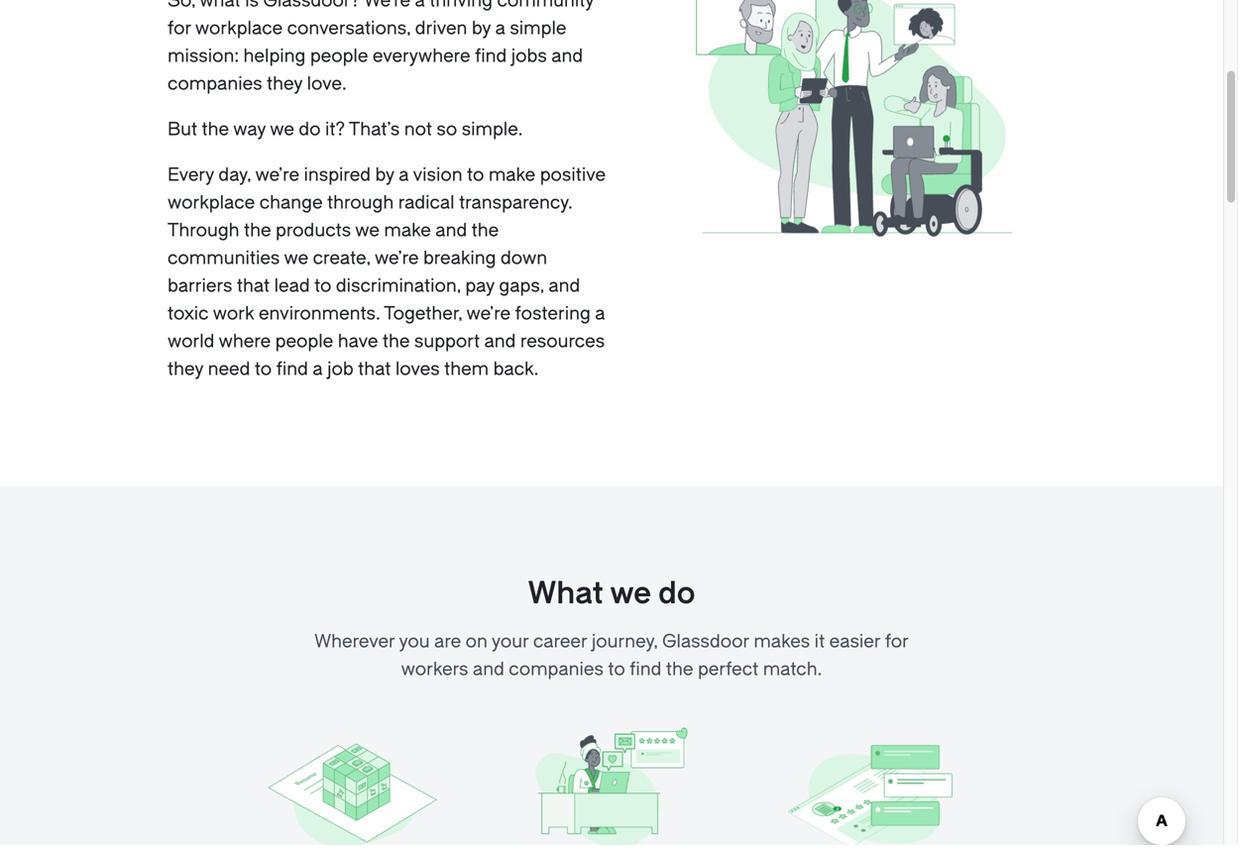 Task type: vqa. For each thing, say whether or not it's contained in the screenshot.
Your Activity on the right
no



Task type: describe. For each thing, give the bounding box(es) containing it.
it
[[815, 632, 825, 652]]

mission:
[[168, 46, 239, 66]]

transparency.
[[459, 192, 572, 213]]

and up fostering
[[549, 276, 580, 296]]

what
[[528, 576, 604, 612]]

glassdoor?
[[263, 0, 360, 11]]

we down through
[[355, 220, 380, 241]]

back.
[[493, 359, 539, 380]]

loves
[[395, 359, 440, 380]]

1 horizontal spatial make
[[489, 165, 536, 185]]

workplace inside every day, we're inspired by a vision to make positive workplace change through radical transparency. through the products we make and the communities we create, we're breaking down barriers that lead to discrimination, pay gaps, and toxic work environments. together, we're fostering a world where people have the support and resources they need to find a job that loves them back.
[[168, 192, 255, 213]]

jobs
[[511, 46, 547, 66]]

resources
[[520, 331, 605, 352]]

find inside wherever you are on your career journey, glassdoor makes it easier for workers and companies to find the perfect match.
[[630, 659, 662, 680]]

through
[[327, 192, 394, 213]]

to up environments.
[[314, 276, 332, 296]]

people inside every day, we're inspired by a vision to make positive workplace change through radical transparency. through the products we make and the communities we create, we're breaking down barriers that lead to discrimination, pay gaps, and toxic work environments. together, we're fostering a world where people have the support and resources they need to find a job that loves them back.
[[275, 331, 333, 352]]

wherever
[[314, 632, 395, 652]]

workers
[[401, 659, 468, 680]]

way
[[233, 119, 266, 140]]

so,
[[168, 0, 195, 11]]

1 horizontal spatial that
[[358, 359, 391, 380]]

we up journey,
[[610, 576, 651, 612]]

that's
[[349, 119, 400, 140]]

0 horizontal spatial that
[[237, 276, 270, 296]]

what
[[200, 0, 241, 11]]

to inside wherever you are on your career journey, glassdoor makes it easier for workers and companies to find the perfect match.
[[608, 659, 625, 680]]

products
[[276, 220, 351, 241]]

driven
[[415, 18, 467, 39]]

barriers
[[168, 276, 232, 296]]

simple
[[510, 18, 567, 39]]

everywhere
[[373, 46, 470, 66]]

we up "lead"
[[284, 248, 308, 269]]

work
[[213, 303, 254, 324]]

we're
[[364, 0, 410, 11]]

gaps,
[[499, 276, 544, 296]]

helping
[[243, 46, 306, 66]]

positive
[[540, 165, 606, 185]]

world
[[168, 331, 215, 352]]

what we do
[[528, 576, 695, 612]]

toxic
[[168, 303, 209, 324]]

to right vision on the top of the page
[[467, 165, 484, 185]]

career
[[533, 632, 587, 652]]

companies inside wherever you are on your career journey, glassdoor makes it easier for workers and companies to find the perfect match.
[[509, 659, 604, 680]]

and up 'breaking'
[[436, 220, 467, 241]]

so
[[437, 119, 457, 140]]

through
[[168, 220, 239, 241]]

workplace inside so, what is glassdoor? we're a thriving community for workplace conversations, driven by a simple mission: helping people everywhere find jobs and companies they love.
[[195, 18, 283, 39]]

the up 'breaking'
[[472, 220, 499, 241]]

the up loves
[[383, 331, 410, 352]]

support
[[414, 331, 480, 352]]

every
[[168, 165, 214, 185]]

we right way
[[270, 119, 294, 140]]

people inside so, what is glassdoor? we're a thriving community for workplace conversations, driven by a simple mission: helping people everywhere find jobs and companies they love.
[[310, 46, 368, 66]]

makes
[[754, 632, 810, 652]]

every day, we're inspired by a vision to make positive workplace change through radical transparency. through the products we make and the communities we create, we're breaking down barriers that lead to discrimination, pay gaps, and toxic work environments. together, we're fostering a world where people have the support and resources they need to find a job that loves them back.
[[168, 165, 606, 380]]

discrimination,
[[336, 276, 461, 296]]

have
[[338, 331, 378, 352]]

they inside every day, we're inspired by a vision to make positive workplace change through radical transparency. through the products we make and the communities we create, we're breaking down barriers that lead to discrimination, pay gaps, and toxic work environments. together, we're fostering a world where people have the support and resources they need to find a job that loves them back.
[[168, 359, 203, 380]]

journey,
[[592, 632, 658, 652]]

and inside wherever you are on your career journey, glassdoor makes it easier for workers and companies to find the perfect match.
[[473, 659, 504, 680]]

your
[[492, 632, 529, 652]]

vision
[[413, 165, 463, 185]]

a left simple
[[495, 18, 505, 39]]



Task type: locate. For each thing, give the bounding box(es) containing it.
for inside so, what is glassdoor? we're a thriving community for workplace conversations, driven by a simple mission: helping people everywhere find jobs and companies they love.
[[168, 18, 191, 39]]

1 vertical spatial make
[[384, 220, 431, 241]]

they down world
[[168, 359, 203, 380]]

are
[[434, 632, 461, 652]]

people down environments.
[[275, 331, 333, 352]]

0 horizontal spatial companies
[[168, 73, 262, 94]]

1 horizontal spatial companies
[[509, 659, 604, 680]]

to
[[467, 165, 484, 185], [314, 276, 332, 296], [255, 359, 272, 380], [608, 659, 625, 680]]

you
[[399, 632, 430, 652]]

but
[[168, 119, 197, 140]]

by inside every day, we're inspired by a vision to make positive workplace change through radical transparency. through the products we make and the communities we create, we're breaking down barriers that lead to discrimination, pay gaps, and toxic work environments. together, we're fostering a world where people have the support and resources they need to find a job that loves them back.
[[375, 165, 394, 185]]

1 vertical spatial people
[[275, 331, 333, 352]]

the
[[202, 119, 229, 140], [244, 220, 271, 241], [472, 220, 499, 241], [383, 331, 410, 352], [666, 659, 693, 680]]

people down conversations,
[[310, 46, 368, 66]]

workplace down is
[[195, 18, 283, 39]]

2 vertical spatial find
[[630, 659, 662, 680]]

down
[[501, 248, 547, 269]]

workplace
[[195, 18, 283, 39], [168, 192, 255, 213]]

find down journey,
[[630, 659, 662, 680]]

companies inside so, what is glassdoor? we're a thriving community for workplace conversations, driven by a simple mission: helping people everywhere find jobs and companies they love.
[[168, 73, 262, 94]]

find
[[475, 46, 507, 66], [276, 359, 308, 380], [630, 659, 662, 680]]

make down "radical"
[[384, 220, 431, 241]]

to down journey,
[[608, 659, 625, 680]]

we're up discrimination,
[[375, 248, 419, 269]]

fostering
[[515, 303, 591, 324]]

0 horizontal spatial do
[[299, 119, 321, 140]]

1 vertical spatial companies
[[509, 659, 604, 680]]

a up driven
[[415, 0, 425, 11]]

0 vertical spatial we're
[[255, 165, 299, 185]]

0 vertical spatial companies
[[168, 73, 262, 94]]

for right easier
[[885, 632, 909, 652]]

1 vertical spatial find
[[276, 359, 308, 380]]

do up glassdoor
[[658, 576, 695, 612]]

and right jobs
[[551, 46, 583, 66]]

0 vertical spatial make
[[489, 165, 536, 185]]

1 vertical spatial do
[[658, 576, 695, 612]]

pay
[[465, 276, 495, 296]]

so, what is glassdoor? we're a thriving community for workplace conversations, driven by a simple mission: helping people everywhere find jobs and companies they love.
[[168, 0, 594, 94]]

1 vertical spatial for
[[885, 632, 909, 652]]

and down on
[[473, 659, 504, 680]]

find inside every day, we're inspired by a vision to make positive workplace change through radical transparency. through the products we make and the communities we create, we're breaking down barriers that lead to discrimination, pay gaps, and toxic work environments. together, we're fostering a world where people have the support and resources they need to find a job that loves them back.
[[276, 359, 308, 380]]

1 vertical spatial they
[[168, 359, 203, 380]]

community
[[497, 0, 594, 11]]

change
[[259, 192, 323, 213]]

for down so,
[[168, 18, 191, 39]]

1 horizontal spatial they
[[267, 73, 303, 94]]

is
[[245, 0, 259, 11]]

people
[[310, 46, 368, 66], [275, 331, 333, 352]]

0 vertical spatial do
[[299, 119, 321, 140]]

love.
[[307, 73, 347, 94]]

companies
[[168, 73, 262, 94], [509, 659, 604, 680]]

2 horizontal spatial find
[[630, 659, 662, 680]]

do
[[299, 119, 321, 140], [658, 576, 695, 612]]

a left 'job'
[[313, 359, 323, 380]]

1 horizontal spatial find
[[475, 46, 507, 66]]

thriving
[[430, 0, 493, 11]]

find left 'job'
[[276, 359, 308, 380]]

1 vertical spatial that
[[358, 359, 391, 380]]

companies down career
[[509, 659, 604, 680]]

1 vertical spatial by
[[375, 165, 394, 185]]

by up through
[[375, 165, 394, 185]]

do left it?
[[299, 119, 321, 140]]

create,
[[313, 248, 371, 269]]

2 vertical spatial we're
[[466, 303, 511, 324]]

easier
[[829, 632, 881, 652]]

for inside wherever you are on your career journey, glassdoor makes it easier for workers and companies to find the perfect match.
[[885, 632, 909, 652]]

0 vertical spatial by
[[472, 18, 491, 39]]

breaking
[[423, 248, 496, 269]]

0 vertical spatial workplace
[[195, 18, 283, 39]]

we're
[[255, 165, 299, 185], [375, 248, 419, 269], [466, 303, 511, 324]]

0 horizontal spatial for
[[168, 18, 191, 39]]

and inside so, what is glassdoor? we're a thriving community for workplace conversations, driven by a simple mission: helping people everywhere find jobs and companies they love.
[[551, 46, 583, 66]]

to down where
[[255, 359, 272, 380]]

not
[[404, 119, 432, 140]]

they
[[267, 73, 303, 94], [168, 359, 203, 380]]

that up work
[[237, 276, 270, 296]]

we
[[270, 119, 294, 140], [355, 220, 380, 241], [284, 248, 308, 269], [610, 576, 651, 612]]

a up resources
[[595, 303, 605, 324]]

1 vertical spatial workplace
[[168, 192, 255, 213]]

wherever you are on your career journey, glassdoor makes it easier for workers and companies to find the perfect match.
[[314, 632, 909, 680]]

where
[[219, 331, 271, 352]]

companies down the mission:
[[168, 73, 262, 94]]

radical
[[398, 192, 455, 213]]

it?
[[325, 119, 345, 140]]

0 horizontal spatial by
[[375, 165, 394, 185]]

inspired
[[304, 165, 371, 185]]

they inside so, what is glassdoor? we're a thriving community for workplace conversations, driven by a simple mission: helping people everywhere find jobs and companies they love.
[[267, 73, 303, 94]]

them
[[444, 359, 489, 380]]

0 vertical spatial find
[[475, 46, 507, 66]]

simple.
[[462, 119, 523, 140]]

0 vertical spatial people
[[310, 46, 368, 66]]

lead
[[274, 276, 310, 296]]

make
[[489, 165, 536, 185], [384, 220, 431, 241]]

0 horizontal spatial they
[[168, 359, 203, 380]]

a
[[415, 0, 425, 11], [495, 18, 505, 39], [399, 165, 409, 185], [595, 303, 605, 324], [313, 359, 323, 380]]

a left vision on the top of the page
[[399, 165, 409, 185]]

communities
[[168, 248, 280, 269]]

1 horizontal spatial do
[[658, 576, 695, 612]]

they down helping
[[267, 73, 303, 94]]

1 vertical spatial we're
[[375, 248, 419, 269]]

perfect
[[698, 659, 759, 680]]

2 horizontal spatial we're
[[466, 303, 511, 324]]

and
[[551, 46, 583, 66], [436, 220, 467, 241], [549, 276, 580, 296], [484, 331, 516, 352], [473, 659, 504, 680]]

the right "but"
[[202, 119, 229, 140]]

and up 'back.'
[[484, 331, 516, 352]]

find left jobs
[[475, 46, 507, 66]]

0 horizontal spatial make
[[384, 220, 431, 241]]

the down change
[[244, 220, 271, 241]]

the down glassdoor
[[666, 659, 693, 680]]

we're up change
[[255, 165, 299, 185]]

we're down pay
[[466, 303, 511, 324]]

that down the have
[[358, 359, 391, 380]]

1 horizontal spatial we're
[[375, 248, 419, 269]]

together,
[[384, 303, 462, 324]]

for
[[168, 18, 191, 39], [885, 632, 909, 652]]

but the way we do it? that's not so simple.
[[168, 119, 523, 140]]

conversations,
[[287, 18, 411, 39]]

0 vertical spatial that
[[237, 276, 270, 296]]

by
[[472, 18, 491, 39], [375, 165, 394, 185]]

day,
[[219, 165, 251, 185]]

job
[[327, 359, 354, 380]]

0 horizontal spatial we're
[[255, 165, 299, 185]]

find inside so, what is glassdoor? we're a thriving community for workplace conversations, driven by a simple mission: helping people everywhere find jobs and companies they love.
[[475, 46, 507, 66]]

environments.
[[259, 303, 380, 324]]

workplace up through
[[168, 192, 255, 213]]

1 horizontal spatial by
[[472, 18, 491, 39]]

by inside so, what is glassdoor? we're a thriving community for workplace conversations, driven by a simple mission: helping people everywhere find jobs and companies they love.
[[472, 18, 491, 39]]

match.
[[763, 659, 822, 680]]

0 horizontal spatial find
[[276, 359, 308, 380]]

0 vertical spatial they
[[267, 73, 303, 94]]

on
[[466, 632, 488, 652]]

the inside wherever you are on your career journey, glassdoor makes it easier for workers and companies to find the perfect match.
[[666, 659, 693, 680]]

that
[[237, 276, 270, 296], [358, 359, 391, 380]]

by down thriving
[[472, 18, 491, 39]]

need
[[208, 359, 250, 380]]

0 vertical spatial for
[[168, 18, 191, 39]]

glassdoor
[[662, 632, 749, 652]]

1 horizontal spatial for
[[885, 632, 909, 652]]

make up transparency.
[[489, 165, 536, 185]]



